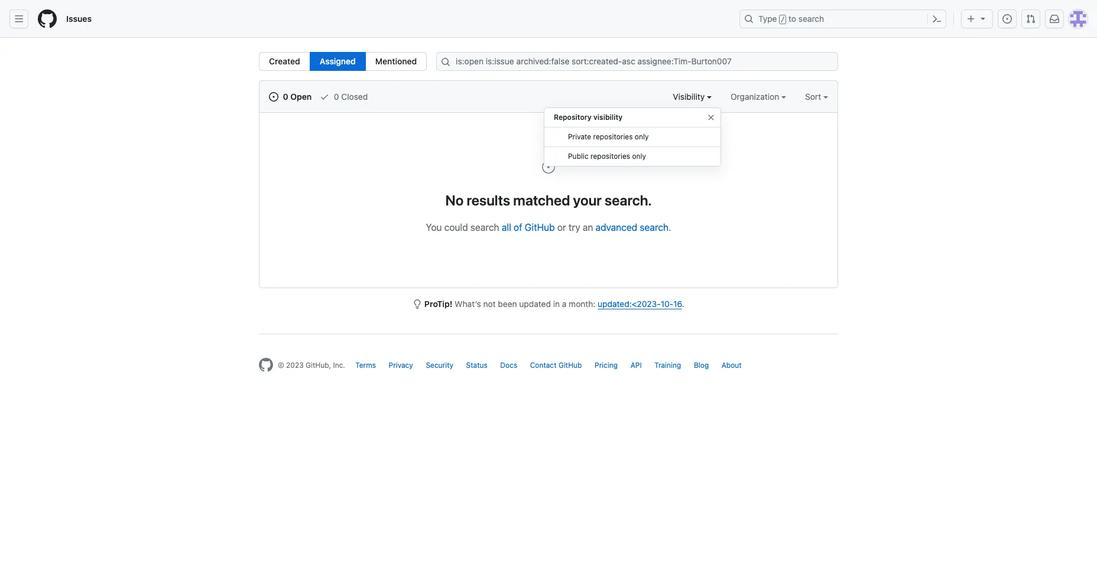 Task type: locate. For each thing, give the bounding box(es) containing it.
© 2023 github, inc.
[[278, 361, 345, 370]]

terms
[[356, 361, 376, 370]]

only up public repositories only link
[[635, 132, 649, 141]]

could
[[445, 222, 468, 233]]

homepage image
[[38, 9, 57, 28]]

security link
[[426, 361, 454, 370]]

visibility
[[673, 92, 707, 102]]

api
[[631, 361, 642, 370]]

0 open
[[281, 92, 312, 102]]

in
[[553, 299, 560, 309]]

search.
[[605, 192, 652, 209]]

Issues search field
[[437, 52, 839, 71]]

1 vertical spatial github
[[559, 361, 582, 370]]

0 vertical spatial github
[[525, 222, 555, 233]]

search
[[799, 14, 825, 24], [471, 222, 499, 233], [640, 222, 669, 233]]

1 vertical spatial only
[[632, 152, 646, 161]]

updated:<2023-10-16 link
[[598, 299, 682, 309]]

1 horizontal spatial 0
[[334, 92, 339, 102]]

repositories down visibility
[[593, 132, 633, 141]]

1 vertical spatial .
[[682, 299, 685, 309]]

. for you could search all of github or try an advanced search .
[[669, 222, 672, 233]]

contact
[[530, 361, 557, 370]]

0 for closed
[[334, 92, 339, 102]]

plus image
[[967, 14, 976, 24]]

0 for open
[[283, 92, 288, 102]]

0 vertical spatial only
[[635, 132, 649, 141]]

private
[[568, 132, 591, 141]]

issue opened image
[[269, 92, 279, 102]]

10-
[[661, 299, 674, 309]]

of
[[514, 222, 523, 233]]

public
[[568, 152, 589, 161]]

security
[[426, 361, 454, 370]]

1 horizontal spatial .
[[682, 299, 685, 309]]

no
[[446, 192, 464, 209]]

command palette image
[[933, 14, 942, 24]]

2 horizontal spatial search
[[799, 14, 825, 24]]

.
[[669, 222, 672, 233], [682, 299, 685, 309]]

inc.
[[333, 361, 345, 370]]

2 0 from the left
[[334, 92, 339, 102]]

2023
[[286, 361, 304, 370]]

0 horizontal spatial 0
[[283, 92, 288, 102]]

only
[[635, 132, 649, 141], [632, 152, 646, 161]]

search down search.
[[640, 222, 669, 233]]

repository
[[554, 113, 592, 122]]

0 horizontal spatial .
[[669, 222, 672, 233]]

repositories down 'private repositories only'
[[591, 152, 630, 161]]

0 closed link
[[320, 90, 368, 103]]

/
[[781, 15, 785, 24]]

0 horizontal spatial github
[[525, 222, 555, 233]]

1 horizontal spatial issue opened image
[[1003, 14, 1012, 24]]

type / to search
[[759, 14, 825, 24]]

or
[[558, 222, 566, 233]]

an
[[583, 222, 593, 233]]

pricing link
[[595, 361, 618, 370]]

closed
[[341, 92, 368, 102]]

issue opened image left public
[[542, 160, 556, 174]]

github,
[[306, 361, 331, 370]]

search right to
[[799, 14, 825, 24]]

0 closed
[[332, 92, 368, 102]]

advanced
[[596, 222, 638, 233]]

private repositories only
[[568, 132, 649, 141]]

. right advanced
[[669, 222, 672, 233]]

filter by repository visiblity menu
[[544, 103, 721, 176]]

search left "all"
[[471, 222, 499, 233]]

0 vertical spatial repositories
[[593, 132, 633, 141]]

all
[[502, 222, 511, 233]]

0 right issue opened icon
[[283, 92, 288, 102]]

github right of
[[525, 222, 555, 233]]

try
[[569, 222, 581, 233]]

repositories for public
[[591, 152, 630, 161]]

what's
[[455, 299, 481, 309]]

your
[[573, 192, 602, 209]]

only down private repositories only link
[[632, 152, 646, 161]]

0 horizontal spatial issue opened image
[[542, 160, 556, 174]]

1 vertical spatial issue opened image
[[542, 160, 556, 174]]

mentioned link
[[365, 52, 427, 71]]

privacy
[[389, 361, 413, 370]]

contact github link
[[530, 361, 582, 370]]

0
[[283, 92, 288, 102], [334, 92, 339, 102]]

Search all issues text field
[[437, 52, 839, 71]]

0 right check icon
[[334, 92, 339, 102]]

issue opened image left git pull request image at the right top of the page
[[1003, 14, 1012, 24]]

1 vertical spatial repositories
[[591, 152, 630, 161]]

sort button
[[805, 90, 829, 103]]

about
[[722, 361, 742, 370]]

training
[[655, 361, 681, 370]]

. right 10-
[[682, 299, 685, 309]]

visibility button
[[673, 90, 712, 103]]

github
[[525, 222, 555, 233], [559, 361, 582, 370]]

repositories
[[593, 132, 633, 141], [591, 152, 630, 161]]

only for private repositories only
[[635, 132, 649, 141]]

issue opened image
[[1003, 14, 1012, 24], [542, 160, 556, 174]]

0 vertical spatial .
[[669, 222, 672, 233]]

blog link
[[694, 361, 709, 370]]

©
[[278, 361, 284, 370]]

github right contact
[[559, 361, 582, 370]]

1 0 from the left
[[283, 92, 288, 102]]

advanced search link
[[596, 222, 669, 233]]

not
[[483, 299, 496, 309]]



Task type: vqa. For each thing, say whether or not it's contained in the screenshot.
Pricing
yes



Task type: describe. For each thing, give the bounding box(es) containing it.
created link
[[259, 52, 310, 71]]

blog
[[694, 361, 709, 370]]

search image
[[441, 57, 451, 67]]

to
[[789, 14, 797, 24]]

issues
[[66, 14, 92, 24]]

matched
[[514, 192, 570, 209]]

results
[[467, 192, 510, 209]]

only for public repositories only
[[632, 152, 646, 161]]

you
[[426, 222, 442, 233]]

1 horizontal spatial search
[[640, 222, 669, 233]]

type
[[759, 14, 777, 24]]

contact github
[[530, 361, 582, 370]]

1 horizontal spatial github
[[559, 361, 582, 370]]

updated:<2023-
[[598, 299, 661, 309]]

pricing
[[595, 361, 618, 370]]

api link
[[631, 361, 642, 370]]

notifications image
[[1050, 14, 1060, 24]]

privacy link
[[389, 361, 413, 370]]

created
[[269, 56, 300, 66]]

repositories for private
[[593, 132, 633, 141]]

protip!
[[425, 299, 453, 309]]

about link
[[722, 361, 742, 370]]

training link
[[655, 361, 681, 370]]

open
[[291, 92, 312, 102]]

organization
[[731, 92, 782, 102]]

private repositories only link
[[545, 128, 721, 147]]

organization button
[[731, 90, 787, 103]]

status
[[466, 361, 488, 370]]

no results matched your search.
[[446, 192, 652, 209]]

repository visibility
[[554, 113, 623, 122]]

you could search all of github or try an advanced search .
[[426, 222, 672, 233]]

light bulb image
[[413, 300, 422, 309]]

0 horizontal spatial search
[[471, 222, 499, 233]]

a
[[562, 299, 567, 309]]

docs link
[[501, 361, 518, 370]]

0 vertical spatial issue opened image
[[1003, 14, 1012, 24]]

all of github link
[[502, 222, 555, 233]]

docs
[[501, 361, 518, 370]]

16
[[674, 299, 682, 309]]

issues element
[[259, 52, 427, 71]]

protip! what's not been updated in a month: updated:<2023-10-16 .
[[425, 299, 685, 309]]

month:
[[569, 299, 596, 309]]

terms link
[[356, 361, 376, 370]]

updated
[[519, 299, 551, 309]]

visibility
[[594, 113, 623, 122]]

. for protip! what's not been updated in a month: updated:<2023-10-16 .
[[682, 299, 685, 309]]

check image
[[320, 92, 329, 102]]

public repositories only
[[568, 152, 646, 161]]

triangle down image
[[979, 14, 988, 23]]

close menu image
[[707, 113, 716, 122]]

git pull request image
[[1027, 14, 1036, 24]]

status link
[[466, 361, 488, 370]]

sort
[[805, 92, 822, 102]]

homepage image
[[259, 358, 273, 373]]

0 open link
[[269, 90, 312, 103]]

public repositories only link
[[545, 147, 721, 167]]

mentioned
[[375, 56, 417, 66]]

been
[[498, 299, 517, 309]]



